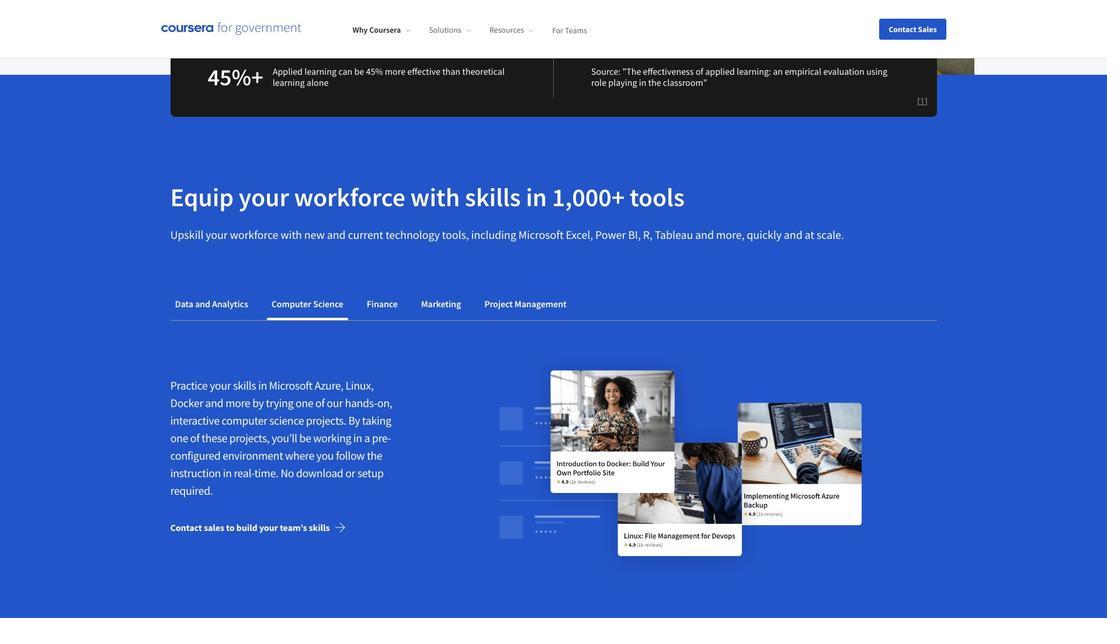 Task type: vqa. For each thing, say whether or not it's contained in the screenshot.
Applied learning can be 45% more effective than theoretical learning alone
yes



Task type: locate. For each thing, give the bounding box(es) containing it.
0 vertical spatial with
[[411, 181, 460, 213]]

45%
[[366, 66, 383, 77]]

workforce for skills
[[294, 181, 406, 213]]

1 horizontal spatial of
[[316, 396, 325, 410]]

microsoft
[[519, 227, 564, 242], [269, 378, 313, 393]]

your for upskill
[[206, 227, 228, 242]]

in right playing
[[639, 77, 647, 88]]

science
[[313, 298, 344, 310]]

in left a at the bottom left
[[353, 431, 362, 445]]

solutions
[[429, 25, 462, 35]]

0 vertical spatial be
[[354, 66, 364, 77]]

than
[[443, 66, 461, 77]]

the up setup
[[367, 448, 382, 463]]

sales
[[918, 24, 937, 34]]

2 vertical spatial of
[[190, 431, 200, 445]]

2 horizontal spatial of
[[696, 66, 704, 77]]

skills up including
[[465, 181, 521, 213]]

a
[[364, 431, 370, 445]]

skills
[[465, 181, 521, 213], [233, 378, 256, 393], [309, 522, 330, 534]]

0 vertical spatial contact
[[889, 24, 917, 34]]

1 vertical spatial more
[[226, 396, 250, 410]]

2 horizontal spatial skills
[[465, 181, 521, 213]]

one right trying
[[296, 396, 313, 410]]

of left applied
[[696, 66, 704, 77]]

0 horizontal spatial contact
[[170, 522, 202, 534]]

and right data
[[195, 298, 210, 310]]

your inside the practice your skills in microsoft azure, linux, docker and more by trying one of our hands-on, interactive computer science projects. by taking one of these projects, you'll be working in a pre- configured environment where you follow the instruction in real-time. no download or setup required.
[[210, 378, 231, 393]]

can
[[339, 66, 353, 77]]

1 horizontal spatial contact
[[889, 24, 917, 34]]

power
[[596, 227, 626, 242]]

with for skills
[[411, 181, 460, 213]]

0 vertical spatial one
[[296, 396, 313, 410]]

1 horizontal spatial skills
[[309, 522, 330, 534]]

contact
[[889, 24, 917, 34], [170, 522, 202, 534]]

technology
[[386, 227, 440, 242]]

0 horizontal spatial skills
[[233, 378, 256, 393]]

of down interactive
[[190, 431, 200, 445]]

our
[[327, 396, 343, 410]]

the
[[649, 77, 661, 88], [367, 448, 382, 463]]

1 horizontal spatial microsoft
[[519, 227, 564, 242]]

in up "upskill your workforce with new and current technology tools, including microsoft excel, power bi, r, tableau and more, quickly and at scale."
[[526, 181, 547, 213]]

for teams link
[[552, 25, 587, 35]]

with for new
[[281, 227, 302, 242]]

0 vertical spatial workforce
[[294, 181, 406, 213]]

1 vertical spatial microsoft
[[269, 378, 313, 393]]

computer
[[222, 413, 267, 428]]

skills up by
[[233, 378, 256, 393]]

taking
[[362, 413, 391, 428]]

0 horizontal spatial one
[[170, 431, 188, 445]]

download
[[296, 466, 343, 481]]

contact sales
[[889, 24, 937, 34]]

equip
[[170, 181, 234, 213]]

practice
[[170, 378, 208, 393]]

more right 45%
[[385, 66, 406, 77]]

more inside applied learning can be 45% more effective than theoretical learning alone
[[385, 66, 406, 77]]

contact left sales on the right
[[889, 24, 917, 34]]

0 horizontal spatial be
[[299, 431, 311, 445]]

microsoft up trying
[[269, 378, 313, 393]]

1 horizontal spatial the
[[649, 77, 661, 88]]

data and analytics button
[[170, 290, 253, 318]]

1 horizontal spatial more
[[385, 66, 406, 77]]

applied learning can be 45% more effective than theoretical learning alone
[[273, 66, 505, 88]]

contact inside contact sales button
[[889, 24, 917, 34]]

1 vertical spatial one
[[170, 431, 188, 445]]

computer science button
[[267, 290, 348, 318]]

microsoft left excel,
[[519, 227, 564, 242]]

using
[[867, 66, 888, 77]]

these
[[202, 431, 227, 445]]

skills right team's
[[309, 522, 330, 534]]

1 vertical spatial the
[[367, 448, 382, 463]]

coursera for government image
[[161, 22, 301, 36]]

projects,
[[229, 431, 270, 445]]

0 vertical spatial skills
[[465, 181, 521, 213]]

1 vertical spatial with
[[281, 227, 302, 242]]

and
[[327, 227, 346, 242], [696, 227, 714, 242], [784, 227, 803, 242], [195, 298, 210, 310], [205, 396, 223, 410]]

more
[[385, 66, 406, 77], [226, 396, 250, 410]]

effective
[[408, 66, 441, 77]]

1 vertical spatial contact
[[170, 522, 202, 534]]

with up 'tools,'
[[411, 181, 460, 213]]

computer science
[[272, 298, 344, 310]]

tableau
[[655, 227, 693, 242]]

content tabs tab list
[[170, 290, 937, 320]]

learning
[[305, 66, 337, 77], [273, 77, 305, 88]]

be right 'can'
[[354, 66, 364, 77]]

be up 'where'
[[299, 431, 311, 445]]

1 vertical spatial of
[[316, 396, 325, 410]]

1 vertical spatial workforce
[[230, 227, 278, 242]]

interactive
[[170, 413, 220, 428]]

effectiveness
[[643, 66, 694, 77]]

be inside applied learning can be 45% more effective than theoretical learning alone
[[354, 66, 364, 77]]

marketing button
[[417, 290, 466, 318]]

your for practice
[[210, 378, 231, 393]]

2 vertical spatial skills
[[309, 522, 330, 534]]

sales
[[204, 522, 224, 534]]

and up interactive
[[205, 396, 223, 410]]

management
[[515, 298, 567, 310]]

project
[[485, 298, 513, 310]]

of
[[696, 66, 704, 77], [316, 396, 325, 410], [190, 431, 200, 445]]

one down interactive
[[170, 431, 188, 445]]

of left our
[[316, 396, 325, 410]]

in
[[639, 77, 647, 88], [526, 181, 547, 213], [258, 378, 267, 393], [353, 431, 362, 445], [223, 466, 232, 481]]

the right "the
[[649, 77, 661, 88]]

one
[[296, 396, 313, 410], [170, 431, 188, 445]]

0 horizontal spatial workforce
[[230, 227, 278, 242]]

science
[[270, 413, 304, 428]]

0 horizontal spatial with
[[281, 227, 302, 242]]

0 vertical spatial microsoft
[[519, 227, 564, 242]]

and inside button
[[195, 298, 210, 310]]

contact left sales
[[170, 522, 202, 534]]

0 vertical spatial more
[[385, 66, 406, 77]]

r,
[[643, 227, 653, 242]]

no
[[281, 466, 294, 481]]

quickly
[[747, 227, 782, 242]]

more inside the practice your skills in microsoft azure, linux, docker and more by trying one of our hands-on, interactive computer science projects. by taking one of these projects, you'll be working in a pre- configured environment where you follow the instruction in real-time. no download or setup required.
[[226, 396, 250, 410]]

setup
[[358, 466, 384, 481]]

45%+
[[208, 63, 263, 92]]

be inside the practice your skills in microsoft azure, linux, docker and more by trying one of our hands-on, interactive computer science projects. by taking one of these projects, you'll be working in a pre- configured environment where you follow the instruction in real-time. no download or setup required.
[[299, 431, 311, 445]]

contact for contact sales
[[889, 24, 917, 34]]

contact inside the contact sales to build your team's skills 'link'
[[170, 522, 202, 534]]

required.
[[170, 483, 213, 498]]

applied
[[706, 66, 735, 77]]

1 horizontal spatial workforce
[[294, 181, 406, 213]]

1 horizontal spatial be
[[354, 66, 364, 77]]

analytics
[[212, 298, 248, 310]]

with left new
[[281, 227, 302, 242]]

skills inside 'link'
[[309, 522, 330, 534]]

the inside the source: "the effectiveness of applied learning: an empirical evaluation using role playing in the classroom"
[[649, 77, 661, 88]]

follow
[[336, 448, 365, 463]]

marketing
[[421, 298, 461, 310]]

"the
[[623, 66, 641, 77]]

trying
[[266, 396, 294, 410]]

with
[[411, 181, 460, 213], [281, 227, 302, 242]]

tools
[[630, 181, 685, 213]]

equip your workforce with skills in 1,000+ tools
[[170, 181, 685, 213]]

where
[[285, 448, 314, 463]]

1 vertical spatial skills
[[233, 378, 256, 393]]

practice your skills in microsoft azure, linux, docker and more by trying one of our hands-on, interactive computer science projects. by taking one of these projects, you'll be working in a pre- configured environment where you follow the instruction in real-time. no download or setup required.
[[170, 378, 392, 498]]

more up 'computer'
[[226, 396, 250, 410]]

1,000+
[[552, 181, 625, 213]]

0 vertical spatial the
[[649, 77, 661, 88]]

0 vertical spatial of
[[696, 66, 704, 77]]

and left more,
[[696, 227, 714, 242]]

0 horizontal spatial the
[[367, 448, 382, 463]]

1 horizontal spatial with
[[411, 181, 460, 213]]

0 horizontal spatial more
[[226, 396, 250, 410]]

1 vertical spatial be
[[299, 431, 311, 445]]

0 horizontal spatial microsoft
[[269, 378, 313, 393]]

0 horizontal spatial of
[[190, 431, 200, 445]]



Task type: describe. For each thing, give the bounding box(es) containing it.
alone
[[307, 77, 329, 88]]

the inside the practice your skills in microsoft azure, linux, docker and more by trying one of our hands-on, interactive computer science projects. by taking one of these projects, you'll be working in a pre- configured environment where you follow the instruction in real-time. no download or setup required.
[[367, 448, 382, 463]]

you
[[317, 448, 334, 463]]

projects.
[[306, 413, 346, 428]]

linux,
[[346, 378, 374, 393]]

and right new
[[327, 227, 346, 242]]

by
[[348, 413, 360, 428]]

source: "the effectiveness of applied learning: an empirical evaluation using role playing in the classroom"
[[592, 66, 888, 88]]

in up by
[[258, 378, 267, 393]]

classroom"
[[663, 77, 708, 88]]

data
[[175, 298, 193, 310]]

for
[[552, 25, 564, 35]]

new
[[304, 227, 325, 242]]

computer science course image image
[[452, 349, 909, 583]]

finance
[[367, 298, 398, 310]]

why
[[353, 25, 368, 35]]

skills inside the practice your skills in microsoft azure, linux, docker and more by trying one of our hands-on, interactive computer science projects. by taking one of these projects, you'll be working in a pre- configured environment where you follow the instruction in real-time. no download or setup required.
[[233, 378, 256, 393]]

empirical
[[785, 66, 822, 77]]

microsoft inside the practice your skills in microsoft azure, linux, docker and more by trying one of our hands-on, interactive computer science projects. by taking one of these projects, you'll be working in a pre- configured environment where you follow the instruction in real-time. no download or setup required.
[[269, 378, 313, 393]]

for teams
[[552, 25, 587, 35]]

tools,
[[442, 227, 469, 242]]

of inside the source: "the effectiveness of applied learning: an empirical evaluation using role playing in the classroom"
[[696, 66, 704, 77]]

playing
[[609, 77, 637, 88]]

1
[[921, 95, 925, 106]]

solutions link
[[429, 25, 471, 35]]

or
[[346, 466, 355, 481]]

including
[[471, 227, 516, 242]]

]
[[925, 95, 928, 106]]

and left at
[[784, 227, 803, 242]]

learning left 'can'
[[305, 66, 337, 77]]

team's
[[280, 522, 307, 534]]

[
[[918, 95, 921, 106]]

resources
[[490, 25, 524, 35]]

environment
[[223, 448, 283, 463]]

theoretical
[[463, 66, 505, 77]]

build
[[236, 522, 258, 534]]

upskill your workforce with new and current technology tools, including microsoft excel, power bi, r, tableau and more, quickly and at scale.
[[170, 227, 844, 242]]

bi,
[[628, 227, 641, 242]]

upskill
[[170, 227, 204, 242]]

1 horizontal spatial one
[[296, 396, 313, 410]]

project management button
[[480, 290, 571, 318]]

contact for contact sales to build your team's skills
[[170, 522, 202, 534]]

configured
[[170, 448, 221, 463]]

in inside the source: "the effectiveness of applied learning: an empirical evaluation using role playing in the classroom"
[[639, 77, 647, 88]]

applied
[[273, 66, 303, 77]]

data and analytics
[[175, 298, 248, 310]]

contact sales to build your team's skills link
[[170, 514, 356, 542]]

your for equip
[[239, 181, 289, 213]]

you'll
[[272, 431, 297, 445]]

contact sales to build your team's skills
[[170, 522, 330, 534]]

on,
[[377, 396, 392, 410]]

more,
[[717, 227, 745, 242]]

working
[[313, 431, 351, 445]]

project management
[[485, 298, 567, 310]]

excel,
[[566, 227, 593, 242]]

finance button
[[362, 290, 403, 318]]

pre-
[[372, 431, 391, 445]]

resources link
[[490, 25, 534, 35]]

docker
[[170, 396, 203, 410]]

scale.
[[817, 227, 844, 242]]

learning:
[[737, 66, 772, 77]]

coursera
[[370, 25, 401, 35]]

contact sales button
[[880, 18, 947, 39]]

learning left alone on the left top
[[273, 77, 305, 88]]

instruction
[[170, 466, 221, 481]]

evaluation
[[824, 66, 865, 77]]

azure,
[[315, 378, 344, 393]]

hands-
[[345, 396, 377, 410]]

real-
[[234, 466, 255, 481]]

why coursera link
[[353, 25, 410, 35]]

role
[[592, 77, 607, 88]]

your inside 'link'
[[259, 522, 278, 534]]

an
[[773, 66, 783, 77]]

by
[[252, 396, 264, 410]]

to
[[226, 522, 235, 534]]

[ 1 ]
[[918, 95, 928, 106]]

in left real- at the bottom
[[223, 466, 232, 481]]

and inside the practice your skills in microsoft azure, linux, docker and more by trying one of our hands-on, interactive computer science projects. by taking one of these projects, you'll be working in a pre- configured environment where you follow the instruction in real-time. no download or setup required.
[[205, 396, 223, 410]]

at
[[805, 227, 815, 242]]

computer
[[272, 298, 311, 310]]

why coursera
[[353, 25, 401, 35]]

current
[[348, 227, 383, 242]]

workforce for new
[[230, 227, 278, 242]]

source:
[[592, 66, 621, 77]]



